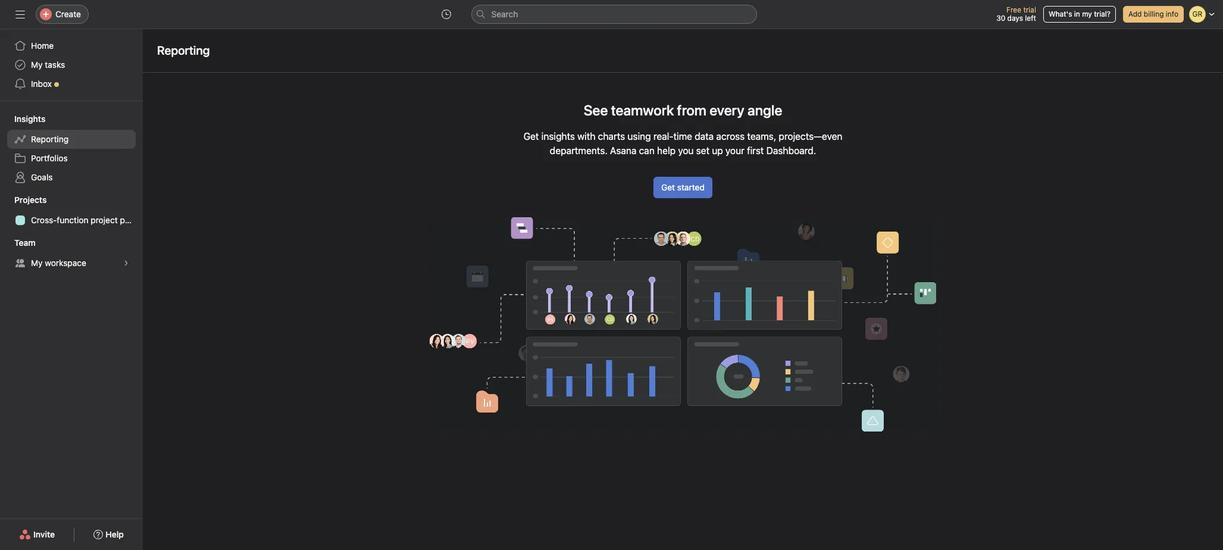 Task type: locate. For each thing, give the bounding box(es) containing it.
reporting
[[157, 43, 210, 57], [31, 134, 69, 144]]

0 vertical spatial my
[[31, 60, 43, 70]]

my tasks link
[[7, 55, 136, 74]]

free trial 30 days left
[[997, 5, 1036, 23]]

0 horizontal spatial reporting
[[31, 134, 69, 144]]

teams,
[[747, 131, 776, 142]]

can
[[639, 145, 655, 156]]

what's in my trial? button
[[1044, 6, 1116, 23]]

from
[[677, 102, 707, 118]]

search list box
[[471, 5, 757, 24]]

1 vertical spatial reporting
[[31, 134, 69, 144]]

get for get started
[[661, 182, 675, 192]]

function
[[57, 215, 88, 225]]

insights
[[14, 114, 45, 124]]

1 horizontal spatial get
[[661, 182, 675, 192]]

with
[[578, 131, 596, 142]]

get started
[[661, 182, 705, 192]]

global element
[[0, 29, 143, 101]]

1 my from the top
[[31, 60, 43, 70]]

0 vertical spatial get
[[524, 131, 539, 142]]

my left tasks
[[31, 60, 43, 70]]

time
[[674, 131, 692, 142]]

get left started
[[661, 182, 675, 192]]

help button
[[86, 524, 132, 545]]

30
[[997, 14, 1006, 23]]

inbox
[[31, 79, 52, 89]]

every angle
[[710, 102, 782, 118]]

see details, my workspace image
[[123, 260, 130, 267]]

2 my from the top
[[31, 258, 43, 268]]

1 vertical spatial my
[[31, 258, 43, 268]]

see teamwork from every angle
[[584, 102, 782, 118]]

billing
[[1144, 10, 1164, 18]]

reporting inside insights element
[[31, 134, 69, 144]]

home link
[[7, 36, 136, 55]]

info
[[1166, 10, 1179, 18]]

what's
[[1049, 10, 1072, 18]]

insights element
[[0, 108, 143, 189]]

team
[[14, 238, 36, 248]]

invite
[[33, 529, 55, 539]]

get left insights on the top of the page
[[524, 131, 539, 142]]

my inside the teams 'element'
[[31, 258, 43, 268]]

across
[[716, 131, 745, 142]]

team button
[[0, 237, 36, 249]]

1 vertical spatial get
[[661, 182, 675, 192]]

you
[[678, 145, 694, 156]]

my down 'team'
[[31, 258, 43, 268]]

0 horizontal spatial get
[[524, 131, 539, 142]]

get inside button
[[661, 182, 675, 192]]

add
[[1129, 10, 1142, 18]]

free
[[1007, 5, 1022, 14]]

get for get insights with charts using real-time data across teams, projects—even departments. asana can help you set up your first dashboard.
[[524, 131, 539, 142]]

tasks
[[45, 60, 65, 70]]

my inside global element
[[31, 60, 43, 70]]

trial?
[[1094, 10, 1111, 18]]

add billing info button
[[1123, 6, 1184, 23]]

days
[[1008, 14, 1023, 23]]

projects
[[14, 195, 47, 205]]

trial
[[1024, 5, 1036, 14]]

my
[[31, 60, 43, 70], [31, 258, 43, 268]]

teamwork
[[611, 102, 674, 118]]

started
[[677, 182, 705, 192]]

search
[[491, 9, 518, 19]]

1 horizontal spatial reporting
[[157, 43, 210, 57]]

invite button
[[11, 524, 63, 545]]

get inside get insights with charts using real-time data across teams, projects—even departments. asana can help you set up your first dashboard.
[[524, 131, 539, 142]]

get
[[524, 131, 539, 142], [661, 182, 675, 192]]

help
[[657, 145, 676, 156]]

insights
[[542, 131, 575, 142]]

in
[[1074, 10, 1080, 18]]

see
[[584, 102, 608, 118]]

using
[[628, 131, 651, 142]]



Task type: describe. For each thing, give the bounding box(es) containing it.
set
[[696, 145, 710, 156]]

workspace
[[45, 258, 86, 268]]

cross-function project plan
[[31, 215, 136, 225]]

portfolios
[[31, 153, 68, 163]]

my for my tasks
[[31, 60, 43, 70]]

real-
[[654, 131, 674, 142]]

inbox link
[[7, 74, 136, 93]]

my tasks
[[31, 60, 65, 70]]

charts
[[598, 131, 625, 142]]

goals link
[[7, 168, 136, 187]]

my for my workspace
[[31, 258, 43, 268]]

asana
[[610, 145, 637, 156]]

first
[[747, 145, 764, 156]]

plan
[[120, 215, 136, 225]]

cross-
[[31, 215, 57, 225]]

departments.
[[550, 145, 608, 156]]

0 vertical spatial reporting
[[157, 43, 210, 57]]

reporting link
[[7, 130, 136, 149]]

teams element
[[0, 232, 143, 275]]

goals
[[31, 172, 53, 182]]

insights button
[[0, 113, 45, 125]]

portfolios link
[[7, 149, 136, 168]]

search button
[[471, 5, 757, 24]]

up
[[712, 145, 723, 156]]

get started button
[[654, 177, 713, 198]]

data
[[695, 131, 714, 142]]

my
[[1082, 10, 1092, 18]]

dashboard.
[[766, 145, 816, 156]]

projects button
[[0, 194, 47, 206]]

hide sidebar image
[[15, 10, 25, 19]]

projects element
[[0, 189, 143, 232]]

home
[[31, 40, 54, 51]]

history image
[[441, 10, 451, 19]]

my workspace link
[[7, 254, 136, 273]]

what's in my trial?
[[1049, 10, 1111, 18]]

create button
[[36, 5, 89, 24]]

your
[[726, 145, 745, 156]]

project
[[91, 215, 118, 225]]

add billing info
[[1129, 10, 1179, 18]]

create
[[55, 9, 81, 19]]

get insights with charts using real-time data across teams, projects—even departments. asana can help you set up your first dashboard.
[[524, 131, 843, 156]]

cross-function project plan link
[[7, 211, 136, 230]]

help
[[106, 529, 124, 539]]

my workspace
[[31, 258, 86, 268]]

projects—even
[[779, 131, 843, 142]]

left
[[1025, 14, 1036, 23]]



Task type: vqa. For each thing, say whether or not it's contained in the screenshot.
text field
no



